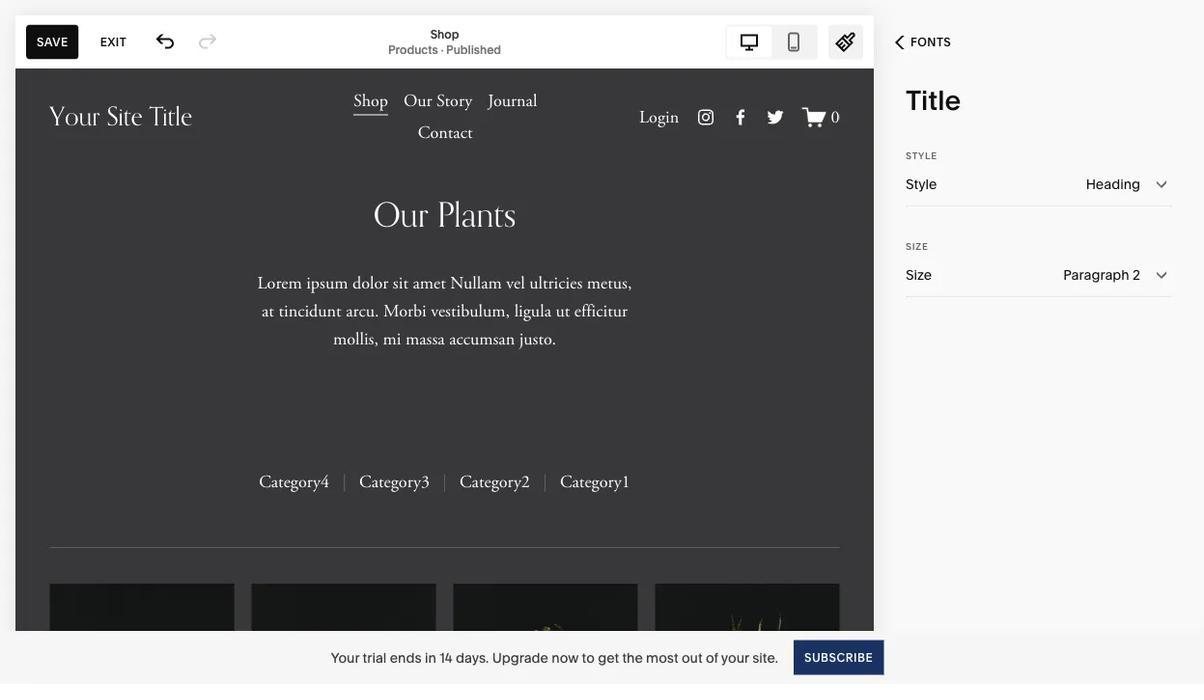 Task type: describe. For each thing, give the bounding box(es) containing it.
trial
[[363, 650, 387, 666]]

ends
[[390, 650, 422, 666]]

1 style from the top
[[906, 150, 938, 161]]

published
[[446, 42, 501, 57]]

upgrade
[[492, 650, 549, 666]]

your
[[331, 650, 360, 666]]

of
[[706, 650, 718, 666]]

·
[[441, 42, 444, 57]]

out
[[682, 650, 703, 666]]

2
[[1133, 267, 1141, 283]]

14
[[440, 650, 453, 666]]

fonts
[[911, 35, 952, 49]]

exit button
[[90, 25, 137, 59]]

save
[[37, 35, 68, 49]]

now
[[552, 650, 579, 666]]



Task type: locate. For each thing, give the bounding box(es) containing it.
shop
[[430, 27, 459, 41]]

None field
[[906, 163, 1173, 206], [906, 254, 1173, 297], [906, 163, 1173, 206], [906, 254, 1173, 297]]

paragraph
[[1064, 267, 1130, 283]]

tab list
[[727, 27, 816, 57]]

1 vertical spatial style
[[906, 176, 937, 193]]

your
[[721, 650, 749, 666]]

fonts button
[[874, 21, 973, 64]]

days.
[[456, 650, 489, 666]]

to
[[582, 650, 595, 666]]

the
[[622, 650, 643, 666]]

title
[[906, 84, 961, 117]]

in
[[425, 650, 436, 666]]

2 style from the top
[[906, 176, 937, 193]]

site.
[[753, 650, 778, 666]]

heading
[[1086, 176, 1141, 193]]

size
[[906, 240, 929, 252], [906, 267, 932, 283]]

1 vertical spatial size
[[906, 267, 932, 283]]

products
[[388, 42, 438, 57]]

get
[[598, 650, 619, 666]]

subscribe
[[805, 651, 873, 665]]

exit
[[100, 35, 127, 49]]

subscribe button
[[794, 641, 884, 676]]

2 size from the top
[[906, 267, 932, 283]]

most
[[646, 650, 679, 666]]

0 vertical spatial size
[[906, 240, 929, 252]]

paragraph 2
[[1064, 267, 1141, 283]]

style
[[906, 150, 938, 161], [906, 176, 937, 193]]

0 vertical spatial style
[[906, 150, 938, 161]]

your trial ends in 14 days. upgrade now to get the most out of your site.
[[331, 650, 778, 666]]

save button
[[26, 25, 79, 59]]

1 size from the top
[[906, 240, 929, 252]]

shop products · published
[[388, 27, 501, 57]]



Task type: vqa. For each thing, say whether or not it's contained in the screenshot.
"to" to the bottom
no



